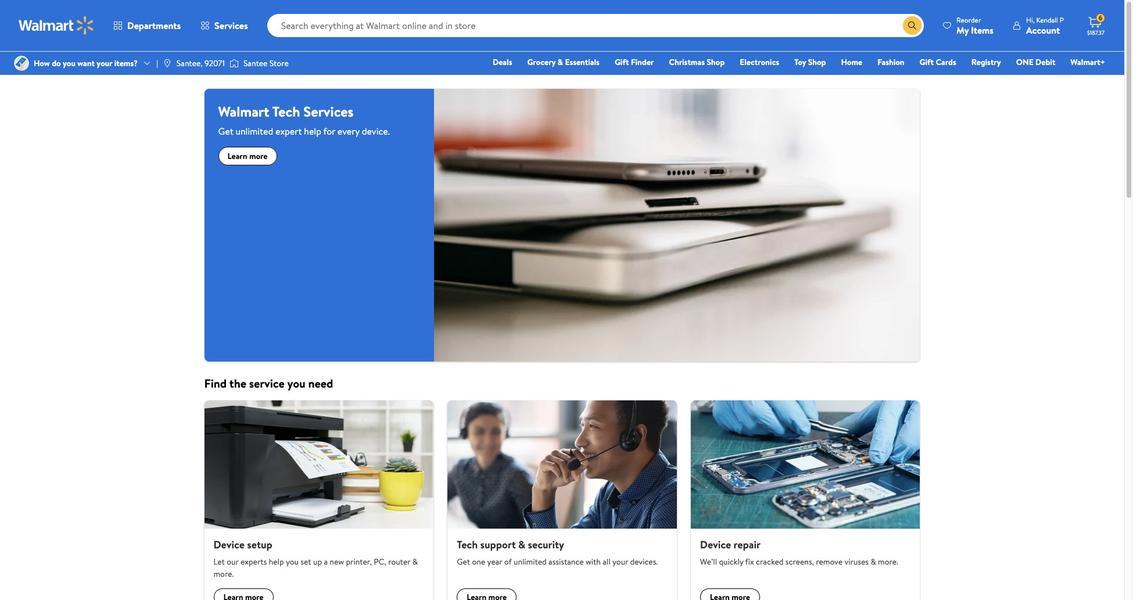 Task type: locate. For each thing, give the bounding box(es) containing it.
services
[[214, 19, 248, 32], [303, 102, 354, 121]]

1 horizontal spatial your
[[612, 557, 628, 568]]

 image right 92071
[[229, 58, 239, 69]]

printer,
[[346, 557, 372, 568]]

fashion link
[[872, 56, 910, 69]]

gift left cards
[[920, 56, 934, 68]]

device.
[[362, 125, 390, 138]]

you left the need
[[287, 376, 305, 391]]

items?
[[114, 57, 138, 69]]

hi,
[[1026, 15, 1035, 25]]

help right experts
[[269, 557, 284, 568]]

help left for
[[304, 125, 321, 138]]

0 horizontal spatial tech
[[272, 102, 300, 121]]

device up we'll
[[700, 538, 731, 552]]

0 horizontal spatial help
[[269, 557, 284, 568]]

registry link
[[966, 56, 1006, 69]]

you right do
[[63, 57, 75, 69]]

tech up the one
[[457, 538, 478, 552]]

gift finder
[[615, 56, 654, 68]]

1 vertical spatial unlimited
[[514, 557, 547, 568]]

device
[[214, 538, 245, 552], [700, 538, 731, 552]]

you
[[63, 57, 75, 69], [287, 376, 305, 391], [286, 557, 299, 568]]

Walmart Site-Wide search field
[[267, 14, 924, 37]]

router
[[388, 557, 410, 568]]

tech inside tech support & security get one year of unlimited assistance with all your devices.
[[457, 538, 478, 552]]

unlimited right 'of'
[[514, 557, 547, 568]]

0 horizontal spatial services
[[214, 19, 248, 32]]

0 vertical spatial more.
[[878, 557, 898, 568]]

reorder my items
[[956, 15, 994, 36]]

we'll
[[700, 557, 717, 568]]

let
[[214, 557, 225, 568]]

gift left finder
[[615, 56, 629, 68]]

device up our
[[214, 538, 245, 552]]

1 horizontal spatial device
[[700, 538, 731, 552]]

search icon image
[[908, 21, 917, 30]]

home link
[[836, 56, 868, 69]]

2 device from the left
[[700, 538, 731, 552]]

get down walmart
[[218, 125, 233, 138]]

1 vertical spatial tech
[[457, 538, 478, 552]]

cards
[[936, 56, 956, 68]]

1 horizontal spatial gift
[[920, 56, 934, 68]]

0 vertical spatial you
[[63, 57, 75, 69]]

christmas shop
[[669, 56, 725, 68]]

0 horizontal spatial more.
[[214, 569, 234, 580]]

unlimited inside the walmart tech services get unlimited expert help for every device.
[[236, 125, 273, 138]]

walmart
[[218, 102, 269, 121]]

walmart image
[[19, 16, 94, 35]]

essentials
[[565, 56, 600, 68]]

help
[[304, 125, 321, 138], [269, 557, 284, 568]]

gift
[[615, 56, 629, 68], [920, 56, 934, 68]]

0 horizontal spatial gift
[[615, 56, 629, 68]]

departments button
[[103, 12, 191, 40]]

0 vertical spatial get
[[218, 125, 233, 138]]

registry
[[971, 56, 1001, 68]]

0 horizontal spatial your
[[97, 57, 112, 69]]

1 horizontal spatial get
[[457, 557, 470, 568]]

your right 'want'
[[97, 57, 112, 69]]

0 horizontal spatial get
[[218, 125, 233, 138]]

1 vertical spatial you
[[287, 376, 305, 391]]

 image right |
[[163, 59, 172, 68]]

gift inside "link"
[[615, 56, 629, 68]]

my
[[956, 24, 969, 36]]

2 horizontal spatial  image
[[229, 58, 239, 69]]

one debit
[[1016, 56, 1055, 68]]

0 vertical spatial help
[[304, 125, 321, 138]]

1 device from the left
[[214, 538, 245, 552]]

up
[[313, 557, 322, 568]]

get
[[218, 125, 233, 138], [457, 557, 470, 568]]

unlimited inside tech support & security get one year of unlimited assistance with all your devices.
[[514, 557, 547, 568]]

one
[[1016, 56, 1034, 68]]

services up 92071
[[214, 19, 248, 32]]

1 vertical spatial services
[[303, 102, 354, 121]]

services up for
[[303, 102, 354, 121]]

your
[[97, 57, 112, 69], [612, 557, 628, 568]]

home
[[841, 56, 862, 68]]

1 vertical spatial more.
[[214, 569, 234, 580]]

0 vertical spatial tech
[[272, 102, 300, 121]]

1 vertical spatial your
[[612, 557, 628, 568]]

& right support
[[518, 538, 525, 552]]

setup
[[247, 538, 272, 552]]

account
[[1026, 24, 1060, 36]]

gift cards
[[920, 56, 956, 68]]

2 gift from the left
[[920, 56, 934, 68]]

1 vertical spatial get
[[457, 557, 470, 568]]

electronics
[[740, 56, 779, 68]]

cracked
[[756, 557, 783, 568]]

1 horizontal spatial shop
[[808, 56, 826, 68]]

tech inside the walmart tech services get unlimited expert help for every device.
[[272, 102, 300, 121]]

1 shop from the left
[[707, 56, 725, 68]]

& right viruses
[[871, 557, 876, 568]]

tech support & security get one year of unlimited assistance with all your devices.
[[457, 538, 658, 568]]

unlimited down walmart
[[236, 125, 273, 138]]

1 gift from the left
[[615, 56, 629, 68]]

1 horizontal spatial services
[[303, 102, 354, 121]]

shop right 'christmas'
[[707, 56, 725, 68]]

debit
[[1035, 56, 1055, 68]]

more. right viruses
[[878, 557, 898, 568]]

& inside device repair we'll quickly fix cracked screens, remove viruses & more.
[[871, 557, 876, 568]]

kendall
[[1036, 15, 1058, 25]]

assistance
[[549, 557, 584, 568]]

your right all
[[612, 557, 628, 568]]

deals
[[493, 56, 512, 68]]

how
[[34, 57, 50, 69]]

do
[[52, 57, 61, 69]]

device setup list item
[[197, 401, 441, 601]]

0 horizontal spatial unlimited
[[236, 125, 273, 138]]

1 horizontal spatial more.
[[878, 557, 898, 568]]

 image left how
[[14, 56, 29, 71]]

1 horizontal spatial tech
[[457, 538, 478, 552]]

device inside device setup let our experts help you set up a new printer, pc, router & more.
[[214, 538, 245, 552]]

2 vertical spatial you
[[286, 557, 299, 568]]

0 vertical spatial unlimited
[[236, 125, 273, 138]]

get left the one
[[457, 557, 470, 568]]

more. down let
[[214, 569, 234, 580]]

device repair list item
[[684, 401, 927, 601]]

our
[[227, 557, 239, 568]]

& inside device setup let our experts help you set up a new printer, pc, router & more.
[[412, 557, 418, 568]]

services inside services dropdown button
[[214, 19, 248, 32]]

shop
[[707, 56, 725, 68], [808, 56, 826, 68]]

92071
[[205, 57, 225, 69]]

1 horizontal spatial unlimited
[[514, 557, 547, 568]]

gift finder link
[[609, 56, 659, 69]]

& inside tech support & security get one year of unlimited assistance with all your devices.
[[518, 538, 525, 552]]

walmart+
[[1070, 56, 1105, 68]]

0 vertical spatial services
[[214, 19, 248, 32]]

tech up expert
[[272, 102, 300, 121]]

you left set
[[286, 557, 299, 568]]

2 shop from the left
[[808, 56, 826, 68]]

more.
[[878, 557, 898, 568], [214, 569, 234, 580]]

grocery
[[527, 56, 556, 68]]

get inside the walmart tech services get unlimited expert help for every device.
[[218, 125, 233, 138]]

services inside the walmart tech services get unlimited expert help for every device.
[[303, 102, 354, 121]]

1 horizontal spatial  image
[[163, 59, 172, 68]]

& right router
[[412, 557, 418, 568]]

0 horizontal spatial  image
[[14, 56, 29, 71]]

device setup let our experts help you set up a new printer, pc, router & more.
[[214, 538, 418, 580]]

more. inside device repair we'll quickly fix cracked screens, remove viruses & more.
[[878, 557, 898, 568]]

for
[[323, 125, 335, 138]]

you inside device setup let our experts help you set up a new printer, pc, router & more.
[[286, 557, 299, 568]]

items
[[971, 24, 994, 36]]

shop right toy
[[808, 56, 826, 68]]

screens,
[[785, 557, 814, 568]]

0 horizontal spatial device
[[214, 538, 245, 552]]

device inside device repair we'll quickly fix cracked screens, remove viruses & more.
[[700, 538, 731, 552]]

list
[[197, 401, 927, 601]]

1 horizontal spatial help
[[304, 125, 321, 138]]

with
[[586, 557, 601, 568]]

 image
[[14, 56, 29, 71], [229, 58, 239, 69], [163, 59, 172, 68]]

1 vertical spatial help
[[269, 557, 284, 568]]

0 horizontal spatial shop
[[707, 56, 725, 68]]

& right grocery
[[558, 56, 563, 68]]



Task type: describe. For each thing, give the bounding box(es) containing it.
need
[[308, 376, 333, 391]]

 image for santee, 92071
[[163, 59, 172, 68]]

christmas shop link
[[664, 56, 730, 69]]

santee store
[[243, 57, 289, 69]]

devices.
[[630, 557, 658, 568]]

learn more link
[[218, 147, 277, 166]]

6 $187.37
[[1087, 13, 1104, 37]]

p
[[1060, 15, 1064, 25]]

want
[[77, 57, 95, 69]]

help inside the walmart tech services get unlimited expert help for every device.
[[304, 125, 321, 138]]

learn
[[227, 150, 247, 162]]

more
[[249, 150, 268, 162]]

fix
[[745, 557, 754, 568]]

shop for toy shop
[[808, 56, 826, 68]]

of
[[504, 557, 512, 568]]

a
[[324, 557, 328, 568]]

security
[[528, 538, 564, 552]]

service
[[249, 376, 285, 391]]

$187.37
[[1087, 28, 1104, 37]]

toy
[[794, 56, 806, 68]]

one debit link
[[1011, 56, 1061, 69]]

quickly
[[719, 557, 743, 568]]

finder
[[631, 56, 654, 68]]

electronics link
[[734, 56, 784, 69]]

gift for gift finder
[[615, 56, 629, 68]]

all
[[603, 557, 610, 568]]

services button
[[191, 12, 258, 40]]

store
[[269, 57, 289, 69]]

fashion
[[877, 56, 904, 68]]

hi, kendall p account
[[1026, 15, 1064, 36]]

list containing device setup
[[197, 401, 927, 601]]

santee
[[243, 57, 268, 69]]

deals link
[[487, 56, 517, 69]]

pc,
[[374, 557, 386, 568]]

your inside tech support & security get one year of unlimited assistance with all your devices.
[[612, 557, 628, 568]]

6
[[1099, 13, 1102, 23]]

toy shop link
[[789, 56, 831, 69]]

Search search field
[[267, 14, 924, 37]]

new
[[330, 557, 344, 568]]

shop for christmas shop
[[707, 56, 725, 68]]

|
[[156, 57, 158, 69]]

christmas
[[669, 56, 705, 68]]

help inside device setup let our experts help you set up a new printer, pc, router & more.
[[269, 557, 284, 568]]

learn more
[[227, 150, 268, 162]]

santee,
[[177, 57, 203, 69]]

walmart tech services get unlimited expert help for every device.
[[218, 102, 390, 138]]

repair
[[734, 538, 761, 552]]

device for device setup
[[214, 538, 245, 552]]

reorder
[[956, 15, 981, 25]]

how do you want your items?
[[34, 57, 138, 69]]

device repair we'll quickly fix cracked screens, remove viruses & more.
[[700, 538, 898, 568]]

toy shop
[[794, 56, 826, 68]]

viruses
[[845, 557, 869, 568]]

tech support & security list item
[[441, 401, 684, 601]]

 image for how do you want your items?
[[14, 56, 29, 71]]

set
[[301, 557, 311, 568]]

find
[[204, 376, 227, 391]]

remove
[[816, 557, 843, 568]]

the
[[229, 376, 246, 391]]

walmart+ link
[[1065, 56, 1110, 69]]

grocery & essentials link
[[522, 56, 605, 69]]

more. inside device setup let our experts help you set up a new printer, pc, router & more.
[[214, 569, 234, 580]]

grocery & essentials
[[527, 56, 600, 68]]

departments
[[127, 19, 181, 32]]

gift for gift cards
[[920, 56, 934, 68]]

every
[[338, 125, 360, 138]]

get inside tech support & security get one year of unlimited assistance with all your devices.
[[457, 557, 470, 568]]

find the service you need
[[204, 376, 333, 391]]

year
[[487, 557, 502, 568]]

 image for santee store
[[229, 58, 239, 69]]

experts
[[240, 557, 267, 568]]

one
[[472, 557, 485, 568]]

gift cards link
[[914, 56, 961, 69]]

0 vertical spatial your
[[97, 57, 112, 69]]

expert
[[275, 125, 302, 138]]

santee, 92071
[[177, 57, 225, 69]]

support
[[480, 538, 516, 552]]

device for device repair
[[700, 538, 731, 552]]



Task type: vqa. For each thing, say whether or not it's contained in the screenshot.
middle the Sign
no



